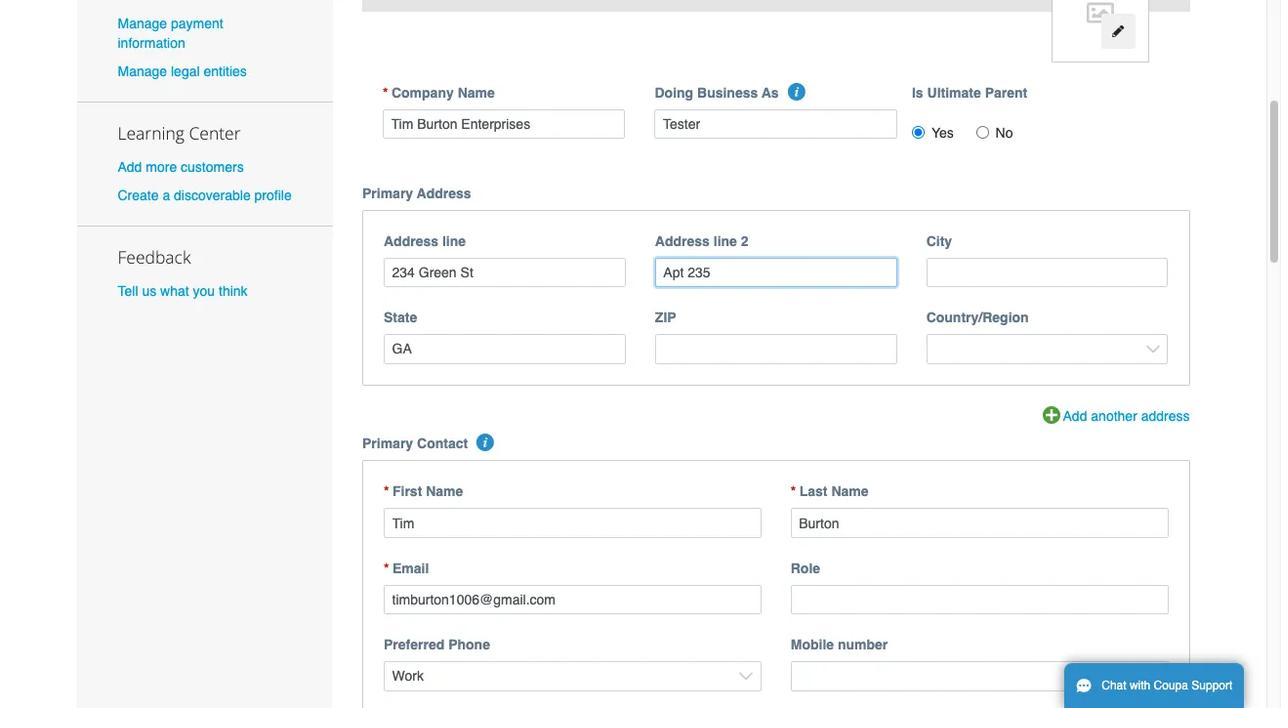 Task type: describe. For each thing, give the bounding box(es) containing it.
create a discoverable profile
[[118, 188, 292, 203]]

tell us what you think button
[[118, 282, 248, 301]]

phone
[[448, 637, 490, 653]]

address up address line
[[417, 185, 471, 201]]

role
[[791, 561, 820, 576]]

create a discoverable profile link
[[118, 188, 292, 203]]

chat
[[1102, 679, 1127, 692]]

logo image
[[1051, 0, 1149, 62]]

more
[[146, 159, 177, 175]]

Role text field
[[791, 585, 1168, 615]]

what
[[160, 283, 189, 299]]

ultimate
[[927, 85, 981, 100]]

customers
[[181, 159, 244, 175]]

preferred
[[384, 637, 445, 653]]

line for address line
[[442, 233, 466, 249]]

manage payment information link
[[118, 15, 223, 50]]

is
[[912, 85, 924, 100]]

support
[[1192, 679, 1233, 692]]

* first name
[[384, 484, 463, 499]]

name for * company name
[[458, 85, 495, 100]]

no
[[996, 125, 1013, 140]]

background image
[[362, 0, 1190, 11]]

doing
[[655, 85, 694, 100]]

add more customers
[[118, 159, 244, 175]]

a
[[163, 188, 170, 203]]

last
[[800, 484, 828, 499]]

ZIP text field
[[655, 334, 897, 364]]

preferred phone
[[384, 637, 490, 653]]

manage legal entities link
[[118, 63, 247, 79]]

contact
[[417, 436, 468, 452]]

us
[[142, 283, 156, 299]]

manage for manage payment information
[[118, 15, 167, 31]]

* for * first name
[[384, 484, 389, 499]]

information
[[118, 35, 185, 50]]

* for * company name
[[383, 85, 388, 100]]

Doing Business As text field
[[655, 109, 897, 139]]

primary for primary address
[[362, 185, 413, 201]]

manage legal entities
[[118, 63, 247, 79]]

name for * last name
[[831, 484, 869, 499]]

business
[[697, 85, 758, 100]]

with
[[1130, 679, 1151, 692]]

tell us what you think
[[118, 283, 248, 299]]

doing business as
[[655, 85, 779, 100]]

address line 2
[[655, 233, 749, 249]]

* company name
[[383, 85, 495, 100]]

add more customers link
[[118, 159, 244, 175]]

country/region
[[926, 310, 1029, 325]]

think
[[219, 283, 248, 299]]

tell
[[118, 283, 138, 299]]

feedback
[[118, 245, 191, 269]]

primary for primary contact
[[362, 436, 413, 452]]

yes
[[932, 125, 954, 140]]

* for * last name
[[791, 484, 796, 499]]

mobile number
[[791, 637, 888, 653]]

email
[[393, 561, 429, 576]]

address for address line
[[384, 233, 439, 249]]

state
[[384, 310, 417, 325]]

2
[[741, 233, 749, 249]]



Task type: vqa. For each thing, say whether or not it's contained in the screenshot.
Add image
no



Task type: locate. For each thing, give the bounding box(es) containing it.
add for add more customers
[[118, 159, 142, 175]]

add another address button
[[1043, 406, 1190, 427]]

learning
[[118, 121, 184, 144]]

add for add another address
[[1063, 408, 1087, 423]]

number
[[838, 637, 888, 653]]

line left 2
[[714, 233, 737, 249]]

legal
[[171, 63, 200, 79]]

additional information image
[[788, 83, 806, 100]]

Mobile number text field
[[791, 662, 1168, 691]]

as
[[762, 85, 779, 100]]

add
[[118, 159, 142, 175], [1063, 408, 1087, 423]]

primary contact
[[362, 436, 468, 452]]

State text field
[[384, 334, 626, 364]]

another
[[1091, 408, 1138, 423]]

address for address line 2
[[655, 233, 710, 249]]

None radio
[[912, 126, 925, 138]]

0 horizontal spatial line
[[442, 233, 466, 249]]

Address line 2 text field
[[655, 257, 897, 287]]

* email
[[384, 561, 429, 576]]

first
[[393, 484, 422, 499]]

add another address
[[1063, 408, 1190, 423]]

line up address line text field
[[442, 233, 466, 249]]

change image image
[[1112, 25, 1125, 38]]

2 manage from the top
[[118, 63, 167, 79]]

name
[[458, 85, 495, 100], [426, 484, 463, 499], [831, 484, 869, 499]]

2 line from the left
[[714, 233, 737, 249]]

name for * first name
[[426, 484, 463, 499]]

name right first
[[426, 484, 463, 499]]

1 horizontal spatial line
[[714, 233, 737, 249]]

1 line from the left
[[442, 233, 466, 249]]

is ultimate parent
[[912, 85, 1028, 100]]

address left 2
[[655, 233, 710, 249]]

primary up first
[[362, 436, 413, 452]]

learning center
[[118, 121, 241, 144]]

0 vertical spatial primary
[[362, 185, 413, 201]]

add left another
[[1063, 408, 1087, 423]]

address
[[417, 185, 471, 201], [384, 233, 439, 249], [655, 233, 710, 249]]

parent
[[985, 85, 1028, 100]]

primary
[[362, 185, 413, 201], [362, 436, 413, 452]]

zip
[[655, 310, 676, 325]]

None text field
[[383, 109, 625, 139], [791, 508, 1168, 538], [383, 109, 625, 139], [791, 508, 1168, 538]]

None radio
[[976, 126, 989, 138]]

1 horizontal spatial add
[[1063, 408, 1087, 423]]

discoverable
[[174, 188, 251, 203]]

0 horizontal spatial add
[[118, 159, 142, 175]]

Address line text field
[[384, 257, 626, 287]]

* left first
[[384, 484, 389, 499]]

manage for manage legal entities
[[118, 63, 167, 79]]

coupa
[[1154, 679, 1188, 692]]

2 primary from the top
[[362, 436, 413, 452]]

add inside button
[[1063, 408, 1087, 423]]

add up create
[[118, 159, 142, 175]]

*
[[383, 85, 388, 100], [384, 484, 389, 499], [791, 484, 796, 499], [384, 561, 389, 576]]

you
[[193, 283, 215, 299]]

additional information image
[[477, 434, 495, 452]]

name right company
[[458, 85, 495, 100]]

manage down information
[[118, 63, 167, 79]]

0 vertical spatial manage
[[118, 15, 167, 31]]

manage
[[118, 15, 167, 31], [118, 63, 167, 79]]

chat with coupa support button
[[1064, 663, 1245, 708]]

None text field
[[384, 508, 761, 538], [384, 585, 761, 615], [384, 508, 761, 538], [384, 585, 761, 615]]

* last name
[[791, 484, 869, 499]]

1 primary from the top
[[362, 185, 413, 201]]

create
[[118, 188, 159, 203]]

0 vertical spatial add
[[118, 159, 142, 175]]

1 vertical spatial primary
[[362, 436, 413, 452]]

1 manage from the top
[[118, 15, 167, 31]]

address down primary address
[[384, 233, 439, 249]]

center
[[189, 121, 241, 144]]

name right last
[[831, 484, 869, 499]]

manage up information
[[118, 15, 167, 31]]

manage payment information
[[118, 15, 223, 50]]

primary up address line
[[362, 185, 413, 201]]

manage inside manage payment information
[[118, 15, 167, 31]]

company
[[392, 85, 454, 100]]

* for * email
[[384, 561, 389, 576]]

city
[[926, 233, 952, 249]]

entities
[[204, 63, 247, 79]]

1 vertical spatial add
[[1063, 408, 1087, 423]]

line
[[442, 233, 466, 249], [714, 233, 737, 249]]

chat with coupa support
[[1102, 679, 1233, 692]]

mobile
[[791, 637, 834, 653]]

City text field
[[926, 257, 1168, 287]]

* left the email
[[384, 561, 389, 576]]

address
[[1141, 408, 1190, 423]]

1 vertical spatial manage
[[118, 63, 167, 79]]

* left company
[[383, 85, 388, 100]]

address line
[[384, 233, 466, 249]]

profile
[[254, 188, 292, 203]]

line for address line 2
[[714, 233, 737, 249]]

* left last
[[791, 484, 796, 499]]

payment
[[171, 15, 223, 31]]

primary address
[[362, 185, 471, 201]]



